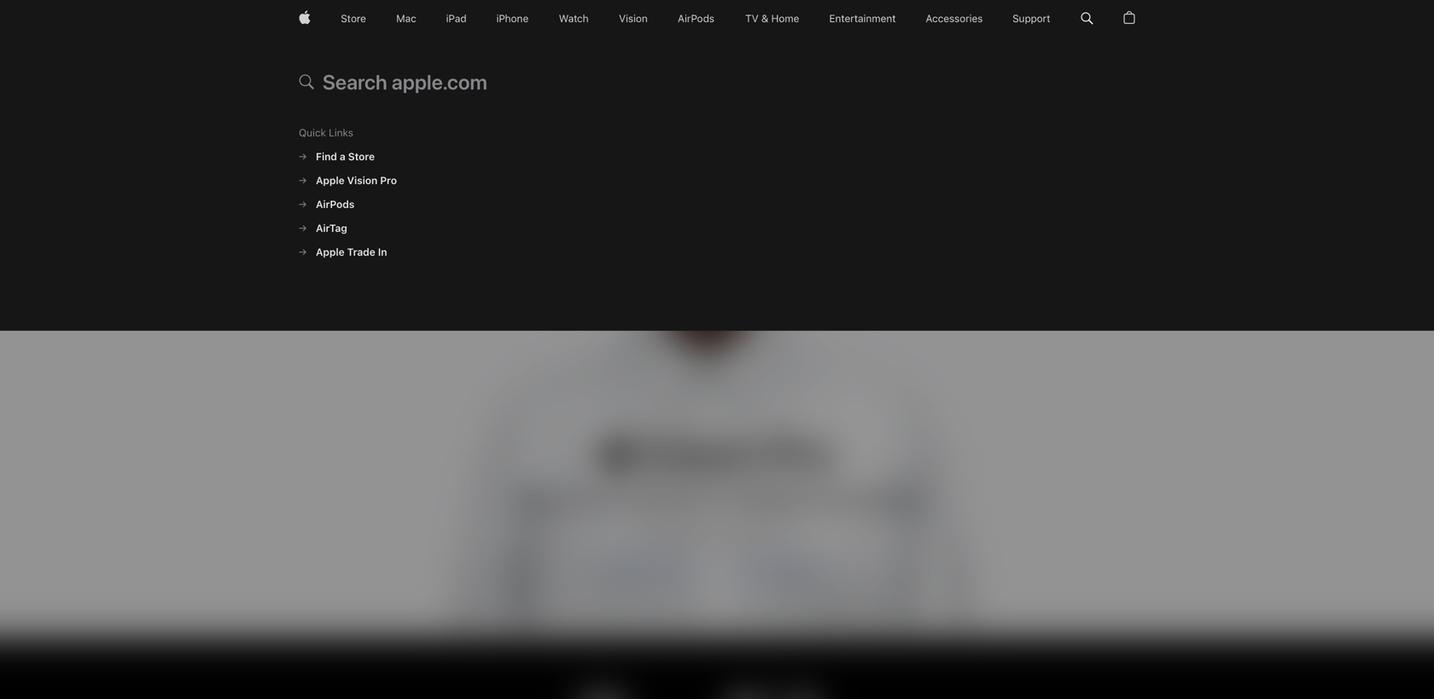 Task type: describe. For each thing, give the bounding box(es) containing it.
watch image
[[559, 0, 589, 38]]

shopping bag image
[[1123, 0, 1135, 38]]

store
[[348, 151, 375, 163]]

airpods image
[[678, 0, 714, 38]]

airpods
[[316, 198, 354, 211]]

airtag link
[[292, 219, 1142, 239]]

support image
[[1013, 0, 1050, 38]]

vision image
[[619, 0, 648, 38]]

apple trade in link
[[292, 242, 1142, 263]]

airpods link
[[292, 195, 1142, 215]]

search apple.com image
[[1080, 0, 1093, 38]]

apple vision pro
[[316, 175, 397, 187]]

apple vision pro link
[[292, 171, 1142, 191]]

apple for apple trade in
[[316, 246, 344, 259]]

in
[[378, 246, 387, 259]]

iphone image
[[496, 0, 529, 38]]

find a store
[[316, 151, 375, 163]]

a
[[340, 151, 345, 163]]

apple image
[[299, 0, 311, 38]]



Task type: vqa. For each thing, say whether or not it's contained in the screenshot.
the rightmost —
no



Task type: locate. For each thing, give the bounding box(es) containing it.
ipad image
[[446, 0, 466, 38]]

store image
[[341, 0, 366, 38]]

mac image
[[396, 0, 416, 38]]

quick links
[[299, 127, 353, 139]]

quick
[[299, 127, 326, 139]]

airtag
[[316, 222, 347, 235]]

find a store link
[[292, 147, 1142, 167]]

apple down find
[[316, 175, 344, 187]]

apple
[[316, 175, 344, 187], [316, 246, 344, 259]]

1 vertical spatial apple
[[316, 246, 344, 259]]

1 apple from the top
[[316, 175, 344, 187]]

find
[[316, 151, 337, 163]]

apple down "airtag" at the left
[[316, 246, 344, 259]]

trade
[[347, 246, 375, 259]]

apple for apple vision pro
[[316, 175, 344, 187]]

links
[[329, 127, 353, 139]]

list containing find a store
[[292, 147, 1142, 263]]

apple trade in
[[316, 246, 387, 259]]

pro
[[380, 175, 397, 187]]

2 apple from the top
[[316, 246, 344, 259]]

vision
[[347, 175, 377, 187]]

list
[[292, 147, 1142, 263]]

tv and home image
[[744, 0, 800, 38]]

entertainment image
[[830, 0, 896, 38]]

main content
[[0, 0, 1434, 700]]

0 vertical spatial apple
[[316, 175, 344, 187]]

Search apple.com field
[[294, 65, 1143, 99]]

accessories image
[[926, 0, 983, 38]]



